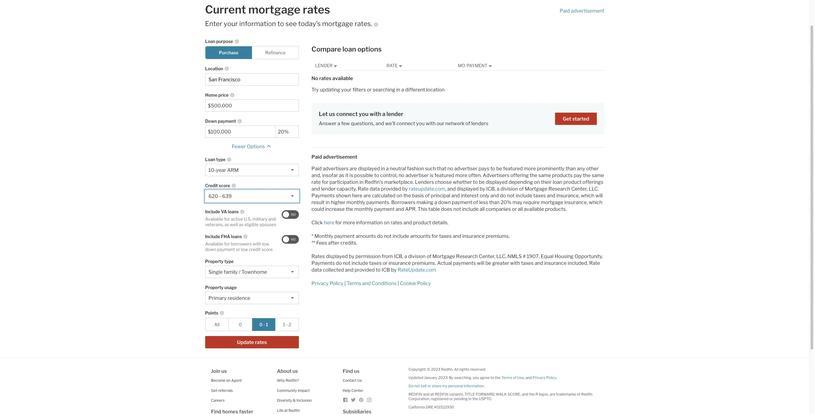 Task type: vqa. For each thing, say whether or not it's contained in the screenshot.
Home
yes



Task type: locate. For each thing, give the bounding box(es) containing it.
become
[[211, 379, 226, 383]]

paid advertisers are displayed in a neutral fashion such that no advertiser pays to be featured more prominently than any other and, insofar as it is possible to control, no advertiser is featured more often. advertisers offering the same products pay the same rate for participation in redfin's marketplace. lenders choose whether to be displayed depending on their loan product offerings and lender capacity. rate data provided by
[[312, 166, 605, 192]]

0 vertical spatial no
[[448, 166, 454, 172]]

than inside paid advertisers are displayed in a neutral fashion such that no advertiser pays to be featured more prominently than any other and, insofar as it is possible to control, no advertiser is featured more often. advertisers offering the same products pay the same rate for participation in redfin's marketplace. lenders choose whether to be displayed depending on their loan product offerings and lender capacity. rate data provided by
[[566, 166, 576, 172]]

payments inside the rates displayed by permission from icb, a division of mortgage research center, llc, nmls # 1907, equal housing opportunity. payments do not include taxes or insurance premiums. actual payments will be greater with taxes and insurance included. rate data collected and provided to icb by
[[312, 261, 335, 267]]

1 amounts from the left
[[356, 234, 376, 240]]

information down current mortgage rates
[[240, 20, 276, 28]]

1 property from the top
[[205, 259, 224, 264]]

nmls
[[508, 254, 522, 260]]

payments inside ", and displayed by icb, a division of mortgage research center, llc. payments shown here are calculated on the basis of principal and interest only and do not include taxes and insurance, which will result in higher monthly payments. borrowers making a down payment of less than 20% may require mortgage insurance, which could increase the monthly payment and apr. this table does not include all companies or all available products."
[[312, 193, 335, 199]]

low down the borrowers
[[241, 247, 248, 252]]

Down payment text field
[[208, 129, 273, 135], [278, 129, 296, 135]]

available inside available for active u.s. military and veterans, as well as eligible spouses
[[205, 217, 223, 222]]

2 horizontal spatial do
[[500, 193, 506, 199]]

2 horizontal spatial you
[[473, 376, 479, 381]]

loan purpose
[[205, 39, 233, 44]]

1 vertical spatial center,
[[479, 254, 496, 260]]

connect up "few"
[[337, 111, 358, 117]]

0 horizontal spatial do
[[336, 261, 342, 267]]

1 vertical spatial terms
[[502, 376, 513, 381]]

it
[[346, 173, 349, 179]]

1 vertical spatial property
[[205, 285, 224, 291]]

for
[[322, 180, 329, 185], [224, 217, 230, 222], [336, 220, 342, 226], [432, 234, 438, 240], [224, 242, 230, 247]]

trademarks
[[557, 393, 577, 397]]

property
[[205, 259, 224, 264], [205, 285, 224, 291]]

uspto.
[[479, 397, 492, 402]]

available up veterans,
[[205, 217, 223, 222]]

research inside ", and displayed by icb, a division of mortgage research center, llc. payments shown here are calculated on the basis of principal and interest only and do not include taxes and insurance, which will result in higher monthly payments. borrowers making a down payment of less than 20% may require mortgage insurance, which could increase the monthly payment and apr. this table does not include all companies or all available products."
[[549, 186, 571, 192]]

and up the rates displayed by permission from icb, a division of mortgage research center, llc, nmls # 1907, equal housing opportunity. payments do not include taxes or insurance premiums. actual payments will be greater with taxes and insurance included. rate data collected and provided to icb by
[[453, 234, 462, 240]]

or up icb on the bottom
[[383, 261, 388, 267]]

rate button
[[387, 63, 404, 69]]

taxes inside '* monthly payment amounts do not include amounts for taxes and insurance premiums. ** fees after credits.'
[[440, 234, 452, 240]]

in down possible
[[360, 180, 364, 185]]

pay
[[574, 173, 582, 179]]

division up rateupdate.com
[[408, 254, 426, 260]]

0 inside radio
[[239, 323, 242, 328]]

include fha loans
[[205, 234, 242, 240]]

all left rights
[[454, 368, 459, 372]]

mortgage left rates.
[[322, 20, 354, 28]]

0 vertical spatial advertiser
[[455, 166, 478, 172]]

displayed inside ", and displayed by icb, a division of mortgage research center, llc. payments shown here are calculated on the basis of principal and interest only and do not include taxes and insurance, which will result in higher monthly payments. borrowers making a down payment of less than 20% may require mortgage insurance, which could increase the monthly payment and apr. this table does not include all companies or all available products."
[[457, 186, 479, 192]]

0 horizontal spatial here
[[324, 220, 335, 226]]

redfin twitter image
[[351, 398, 356, 403]]

1 vertical spatial more
[[456, 173, 468, 179]]

all inside redfin and all redfin variants, title forward, walk score, and the r logos, are trademarks of redfin corporation, registered or pending in the uspto.
[[430, 393, 434, 397]]

2 vertical spatial more
[[343, 220, 355, 226]]

1 horizontal spatial connect
[[397, 121, 415, 127]]

1 include from the top
[[205, 209, 220, 215]]

0 horizontal spatial than
[[490, 200, 500, 206]]

0 vertical spatial are
[[350, 166, 357, 172]]

0 horizontal spatial information
[[240, 20, 276, 28]]

0 horizontal spatial all
[[215, 323, 220, 328]]

payment up credits.
[[335, 234, 355, 240]]

fha
[[221, 234, 230, 240]]

careers button
[[211, 399, 225, 403]]

information
[[240, 20, 276, 28], [356, 220, 383, 226], [464, 384, 484, 389]]

are inside ", and displayed by icb, a division of mortgage research center, llc. payments shown here are calculated on the basis of principal and interest only and do not include taxes and insurance, which will result in higher monthly payments. borrowers making a down payment of less than 20% may require mortgage insurance, which could increase the monthly payment and apr. this table does not include all companies or all available products."
[[364, 193, 371, 199]]

0 horizontal spatial same
[[539, 173, 551, 179]]

not inside '* monthly payment amounts do not include amounts for taxes and insurance premiums. ** fees after credits.'
[[384, 234, 392, 240]]

620 - 639
[[209, 194, 232, 200]]

with inside available for borrowers with low down payment or low credit score
[[253, 242, 261, 247]]

do up collected
[[336, 261, 342, 267]]

for inside '* monthly payment amounts do not include amounts for taxes and insurance premiums. ** fees after credits.'
[[432, 234, 438, 240]]

will inside ", and displayed by icb, a division of mortgage research center, llc. payments shown here are calculated on the basis of principal and interest only and do not include taxes and insurance, which will result in higher monthly payments. borrowers making a down payment of less than 20% may require mortgage insurance, which could increase the monthly payment and apr. this table does not include all companies or all available products."
[[596, 193, 603, 199]]

will inside the rates displayed by permission from icb, a division of mortgage research center, llc, nmls # 1907, equal housing opportunity. payments do not include taxes or insurance premiums. actual payments will be greater with taxes and insurance included. rate data collected and provided to icb by
[[477, 261, 485, 267]]

0 horizontal spatial data
[[312, 268, 322, 273]]

monthly down shown
[[347, 200, 366, 206]]

1 horizontal spatial redfin
[[435, 393, 449, 397]]

monthly down payments.
[[355, 207, 373, 213]]

today's
[[298, 20, 321, 28]]

all down may
[[518, 207, 523, 213]]

or inside the rates displayed by permission from icb, a division of mortgage research center, llc, nmls # 1907, equal housing opportunity. payments do not include taxes or insurance premiums. actual payments will be greater with taxes and insurance included. rate data collected and provided to icb by
[[383, 261, 388, 267]]

of right trademarks
[[577, 393, 581, 397]]

questions,
[[351, 121, 375, 127]]

1 horizontal spatial paid advertisement
[[560, 8, 605, 14]]

2 horizontal spatial on
[[535, 180, 540, 185]]

data inside paid advertisers are displayed in a neutral fashion such that no advertiser pays to be featured more prominently than any other and, insofar as it is possible to control, no advertiser is featured more often. advertisers offering the same products pay the same rate for participation in redfin's marketplace. lenders choose whether to be displayed depending on their loan product offerings and lender capacity. rate data provided by
[[370, 186, 380, 192]]

2 include from the top
[[205, 234, 220, 240]]

purchase
[[219, 50, 239, 55]]

2 option group from the top
[[205, 319, 299, 332]]

icb, right from
[[394, 254, 404, 260]]

payment down fha
[[217, 247, 235, 252]]

fewer
[[232, 144, 246, 150]]

center, down pay
[[572, 186, 588, 192]]

0 vertical spatial be
[[497, 166, 502, 172]]

and right collected
[[345, 268, 354, 273]]

1 | from the left
[[345, 281, 346, 287]]

loan left 'options'
[[343, 45, 356, 53]]

loans up active
[[228, 209, 239, 215]]

for down fha
[[224, 242, 230, 247]]

the up borrowers
[[404, 193, 411, 199]]

0 vertical spatial lender
[[387, 111, 404, 117]]

mortgage up actual
[[433, 254, 455, 260]]

to left icb on the bottom
[[376, 268, 381, 273]]

2 0 from the left
[[260, 323, 263, 328]]

with left the our
[[426, 121, 436, 127]]

update
[[237, 340, 254, 346]]

/
[[239, 270, 241, 276]]

rates right update on the left bottom of the page
[[255, 340, 267, 346]]

1 horizontal spatial on
[[397, 193, 403, 199]]

2 horizontal spatial -
[[286, 323, 288, 328]]

0 horizontal spatial product
[[413, 220, 431, 226]]

do
[[409, 384, 414, 389]]

&
[[293, 399, 296, 403]]

0 vertical spatial do
[[500, 193, 506, 199]]

for inside available for active u.s. military and veterans, as well as eligible spouses
[[224, 217, 230, 222]]

life
[[277, 409, 284, 413]]

does
[[441, 207, 453, 213]]

here inside ", and displayed by icb, a division of mortgage research center, llc. payments shown here are calculated on the basis of principal and interest only and do not include taxes and insurance, which will result in higher monthly payments. borrowers making a down payment of less than 20% may require mortgage insurance, which could increase the monthly payment and apr. this table does not include all companies or all available products."
[[352, 193, 363, 199]]

redfin and all redfin variants, title forward, walk score, and the r logos, are trademarks of redfin corporation, registered or pending in the uspto.
[[409, 393, 593, 402]]

center
[[352, 389, 364, 393]]

here down capacity.
[[352, 193, 363, 199]]

enter your information to see today's mortgage rates.
[[205, 20, 373, 28]]

1 down payment text field from the left
[[208, 129, 273, 135]]

1 0 from the left
[[239, 323, 242, 328]]

data down "rates"
[[312, 268, 322, 273]]

1 horizontal spatial product
[[564, 180, 582, 185]]

1 option group from the top
[[205, 46, 299, 59]]

and right score,
[[522, 393, 529, 397]]

0 vertical spatial will
[[596, 193, 603, 199]]

2 horizontal spatial are
[[550, 393, 556, 397]]

- inside "option"
[[286, 323, 288, 328]]

copyright: © 2023 redfin. all rights reserved.
[[409, 368, 486, 372]]

2 property from the top
[[205, 285, 224, 291]]

available for borrowers with low down payment or low credit score
[[205, 242, 273, 252]]

monthly
[[315, 234, 334, 240]]

get for get referrals
[[211, 389, 218, 393]]

redfin
[[409, 393, 423, 397], [435, 393, 449, 397]]

1 vertical spatial be
[[479, 180, 485, 185]]

2 amounts from the left
[[411, 234, 431, 240]]

than
[[566, 166, 576, 172], [490, 200, 500, 206]]

advertiser down fashion
[[406, 173, 429, 179]]

redfin right at
[[289, 409, 300, 413]]

updated
[[409, 376, 424, 381]]

do up 20%
[[500, 193, 506, 199]]

active
[[231, 217, 243, 222]]

mortgage inside ", and displayed by icb, a division of mortgage research center, llc. payments shown here are calculated on the basis of principal and interest only and do not include taxes and insurance, which will result in higher monthly payments. borrowers making a down payment of less than 20% may require mortgage insurance, which could increase the monthly payment and apr. this table does not include all companies or all available products."
[[525, 186, 548, 192]]

community
[[277, 389, 297, 393]]

redfin down my at bottom
[[435, 393, 449, 397]]

us right find
[[354, 369, 360, 375]]

2 1 from the left
[[283, 323, 285, 328]]

privacy up the r
[[533, 376, 546, 381]]

available for payment
[[205, 242, 223, 247]]

option group up state, city, county, zip search field
[[205, 46, 299, 59]]

reserved.
[[470, 368, 486, 372]]

- inside option
[[264, 323, 265, 328]]

of left lenders
[[466, 121, 471, 127]]

center,
[[572, 186, 588, 192], [479, 254, 496, 260]]

0 horizontal spatial score
[[219, 183, 230, 189]]

provided down permission
[[355, 268, 375, 273]]

payment down interest
[[452, 200, 473, 206]]

by up only
[[480, 186, 486, 192]]

Purchase radio
[[205, 46, 252, 59]]

more up whether
[[456, 173, 468, 179]]

0 vertical spatial on
[[535, 180, 540, 185]]

your left filters
[[341, 87, 352, 93]]

the left the r
[[529, 393, 535, 397]]

loans for include va loans
[[228, 209, 239, 215]]

and down rate
[[312, 186, 320, 192]]

about us
[[277, 369, 298, 375]]

may
[[513, 200, 523, 206]]

do inside the rates displayed by permission from icb, a division of mortgage research center, llc, nmls # 1907, equal housing opportunity. payments do not include taxes or insurance premiums. actual payments will be greater with taxes and insurance included. rate data collected and provided to icb by
[[336, 261, 342, 267]]

be inside the rates displayed by permission from icb, a division of mortgage research center, llc, nmls # 1907, equal housing opportunity. payments do not include taxes or insurance premiums. actual payments will be greater with taxes and insurance included. rate data collected and provided to icb by
[[486, 261, 492, 267]]

icb
[[382, 268, 390, 273]]

amounts down this
[[411, 234, 431, 240]]

premiums. inside '* monthly payment amounts do not include amounts for taxes and insurance premiums. ** fees after credits.'
[[486, 234, 510, 240]]

0 - 1 radio
[[252, 319, 276, 332]]

type
[[216, 157, 226, 162], [225, 259, 234, 264]]

rates displayed by permission from icb, a division of mortgage research center, llc, nmls # 1907, equal housing opportunity. payments do not include taxes or insurance premiums. actual payments will be greater with taxes and insurance included. rate data collected and provided to icb by
[[312, 254, 604, 273]]

try updating your filters or searching in a different location
[[312, 87, 445, 93]]

include down permission
[[352, 261, 368, 267]]

available inside available for borrowers with low down payment or low credit score
[[205, 242, 223, 247]]

0 vertical spatial all
[[215, 323, 220, 328]]

2 horizontal spatial information
[[464, 384, 484, 389]]

mortgage
[[525, 186, 548, 192], [433, 254, 455, 260]]

0 horizontal spatial |
[[345, 281, 346, 287]]

icb, inside the rates displayed by permission from icb, a division of mortgage research center, llc, nmls # 1907, equal housing opportunity. payments do not include taxes or insurance premiums. actual payments will be greater with taxes and insurance included. rate data collected and provided to icb by
[[394, 254, 404, 260]]

privacy down collected
[[312, 281, 329, 287]]

become an agent button
[[211, 379, 242, 383]]

advertisement
[[571, 8, 605, 14], [323, 154, 358, 160]]

update rates
[[237, 340, 267, 346]]

llc.
[[589, 186, 599, 192]]

1 loan from the top
[[205, 39, 215, 44]]

0 horizontal spatial no
[[399, 173, 405, 179]]

help center
[[343, 389, 364, 393]]

mo.
[[458, 63, 466, 68]]

1 horizontal spatial advertisement
[[571, 8, 605, 14]]

1 horizontal spatial here
[[352, 193, 363, 199]]

provided inside the rates displayed by permission from icb, a division of mortgage research center, llc, nmls # 1907, equal housing opportunity. payments do not include taxes or insurance premiums. actual payments will be greater with taxes and insurance included. rate data collected and provided to icb by
[[355, 268, 375, 273]]

redfin inside redfin and all redfin variants, title forward, walk score, and the r logos, are trademarks of redfin corporation, registered or pending in the uspto.
[[582, 393, 593, 397]]

1 horizontal spatial privacy policy link
[[533, 376, 557, 381]]

0 vertical spatial rate
[[387, 63, 398, 68]]

include for include va loans
[[205, 209, 220, 215]]

primary
[[209, 296, 227, 302]]

1 vertical spatial rate
[[358, 186, 369, 192]]

0 vertical spatial type
[[216, 157, 226, 162]]

1 vertical spatial data
[[312, 268, 322, 273]]

type up family
[[225, 259, 234, 264]]

1 horizontal spatial are
[[364, 193, 371, 199]]

in inside redfin and all redfin variants, title forward, walk score, and the r logos, are trademarks of redfin corporation, registered or pending in the uspto.
[[469, 397, 472, 402]]

become an agent
[[211, 379, 242, 383]]

score
[[219, 183, 230, 189], [262, 247, 273, 252]]

1 horizontal spatial score
[[262, 247, 273, 252]]

down payment text field up fewer
[[208, 129, 273, 135]]

1 vertical spatial mortgage
[[433, 254, 455, 260]]

get inside button
[[563, 116, 572, 122]]

1 vertical spatial get
[[211, 389, 218, 393]]

terms left use
[[502, 376, 513, 381]]

1 vertical spatial type
[[225, 259, 234, 264]]

available inside ", and displayed by icb, a division of mortgage research center, llc. payments shown here are calculated on the basis of principal and interest only and do not include taxes and insurance, which will result in higher monthly payments. borrowers making a down payment of less than 20% may require mortgage insurance, which could increase the monthly payment and apr. this table does not include all companies or all available products."
[[524, 207, 544, 213]]

borrowers
[[231, 242, 252, 247]]

1 horizontal spatial no
[[448, 166, 454, 172]]

advertiser up 'often.'
[[455, 166, 478, 172]]

same
[[539, 173, 551, 179], [592, 173, 605, 179]]

same up 'offerings'
[[592, 173, 605, 179]]

for down "details." on the bottom right of the page
[[432, 234, 438, 240]]

insurance down equal
[[545, 261, 567, 267]]

amounts up credits.
[[356, 234, 376, 240]]

available down include fha loans
[[205, 242, 223, 247]]

0 horizontal spatial mortgage
[[433, 254, 455, 260]]

life at redfin
[[277, 409, 300, 413]]

mortgage up products.
[[541, 200, 564, 206]]

2 payments from the top
[[312, 261, 335, 267]]

lender down insofar
[[321, 186, 336, 192]]

or right filters
[[367, 87, 372, 93]]

policy up logos,
[[547, 376, 557, 381]]

premiums.
[[486, 234, 510, 240], [412, 261, 436, 267]]

2 horizontal spatial rate
[[590, 261, 601, 267]]

0 horizontal spatial as
[[225, 222, 229, 227]]

for down va
[[224, 217, 230, 222]]

1 horizontal spatial data
[[370, 186, 380, 192]]

data inside the rates displayed by permission from icb, a division of mortgage research center, llc, nmls # 1907, equal housing opportunity. payments do not include taxes or insurance premiums. actual payments will be greater with taxes and insurance included. rate data collected and provided to icb by
[[312, 268, 322, 273]]

on up borrowers
[[397, 193, 403, 199]]

0 horizontal spatial are
[[350, 166, 357, 172]]

, inside ", and displayed by icb, a division of mortgage research center, llc. payments shown here are calculated on the basis of principal and interest only and do not include taxes and insurance, which will result in higher monthly payments. borrowers making a down payment of less than 20% may require mortgage insurance, which could increase the monthly payment and apr. this table does not include all companies or all available products."
[[446, 186, 447, 192]]

of
[[466, 121, 471, 127], [519, 186, 524, 192], [425, 193, 430, 199], [474, 200, 478, 206], [427, 254, 432, 260], [513, 376, 517, 381], [577, 393, 581, 397]]

1 vertical spatial include
[[205, 234, 220, 240]]

- for 620
[[219, 194, 221, 200]]

2 vertical spatial be
[[486, 261, 492, 267]]

1 horizontal spatial 0
[[260, 323, 263, 328]]

2 vertical spatial you
[[473, 376, 479, 381]]

- for 1
[[286, 323, 288, 328]]

could
[[312, 207, 324, 213]]

mortgage up enter your information to see today's mortgage rates.
[[249, 3, 301, 16]]

1 vertical spatial loan
[[205, 157, 215, 162]]

home
[[205, 93, 218, 98]]

1 available from the top
[[205, 217, 223, 222]]

1 horizontal spatial insurance
[[463, 234, 485, 240]]

community impact
[[277, 389, 310, 393]]

1 horizontal spatial provided
[[381, 186, 401, 192]]

payment inside '* monthly payment amounts do not include amounts for taxes and insurance premiums. ** fees after credits.'
[[335, 234, 355, 240]]

1 horizontal spatial policy
[[418, 281, 431, 287]]

with down the nmls
[[511, 261, 521, 267]]

or inside redfin and all redfin variants, title forward, walk score, and the r logos, are trademarks of redfin corporation, registered or pending in the uspto.
[[450, 397, 453, 402]]

620
[[209, 194, 218, 200]]

provided
[[381, 186, 401, 192], [355, 268, 375, 273]]

0 horizontal spatial down
[[205, 247, 216, 252]]

1 horizontal spatial information
[[356, 220, 383, 226]]

0 horizontal spatial down payment text field
[[208, 129, 273, 135]]

premiums. inside the rates displayed by permission from icb, a division of mortgage research center, llc, nmls # 1907, equal housing opportunity. payments do not include taxes or insurance premiums. actual payments will be greater with taxes and insurance included. rate data collected and provided to icb by
[[412, 261, 436, 267]]

loan
[[205, 39, 215, 44], [205, 157, 215, 162]]

0 vertical spatial paid
[[560, 8, 570, 14]]

purpose
[[216, 39, 233, 44]]

insurance inside '* monthly payment amounts do not include amounts for taxes and insurance premiums. ** fees after credits.'
[[463, 234, 485, 240]]

| left terms and conditions link
[[345, 281, 346, 287]]

the left 'uspto.'
[[473, 397, 478, 402]]

include va loans
[[205, 209, 239, 215]]

1 horizontal spatial do
[[377, 234, 383, 240]]

privacy policy link up logos,
[[533, 376, 557, 381]]

get left started
[[563, 116, 572, 122]]

or
[[367, 87, 372, 93], [512, 207, 517, 213], [236, 247, 240, 252], [383, 261, 388, 267], [428, 384, 431, 389], [450, 397, 453, 402]]

1 horizontal spatial mortgage
[[525, 186, 548, 192]]

2 redfin from the left
[[435, 393, 449, 397]]

1 horizontal spatial be
[[486, 261, 492, 267]]

only
[[480, 193, 490, 199]]

1 vertical spatial are
[[364, 193, 371, 199]]

0 vertical spatial .
[[557, 376, 558, 381]]

2 available from the top
[[205, 242, 223, 247]]

same up 'their'
[[539, 173, 551, 179]]

or inside ", and displayed by icb, a division of mortgage research center, llc. payments shown here are calculated on the basis of principal and interest only and do not include taxes and insurance, which will result in higher monthly payments. borrowers making a down payment of less than 20% may require mortgage insurance, which could increase the monthly payment and apr. this table does not include all companies or all available products."
[[512, 207, 517, 213]]

0 up update rates 'button'
[[260, 323, 263, 328]]

product down pay
[[564, 180, 582, 185]]

2023
[[431, 368, 441, 372]]

and
[[376, 121, 384, 127], [312, 186, 320, 192], [448, 186, 456, 192], [452, 193, 460, 199], [491, 193, 499, 199], [547, 193, 556, 199], [396, 207, 404, 213], [269, 217, 276, 222], [404, 220, 412, 226], [453, 234, 462, 240], [535, 261, 544, 267], [345, 268, 354, 273], [362, 281, 371, 287], [526, 376, 532, 381], [423, 393, 430, 397], [522, 393, 529, 397]]

0 vertical spatial featured
[[503, 166, 523, 172]]

rates
[[312, 254, 325, 260]]

0 vertical spatial insurance,
[[557, 193, 580, 199]]

my
[[442, 384, 448, 389]]

1 horizontal spatial division
[[501, 186, 518, 192]]

redfin
[[582, 393, 593, 397], [289, 409, 300, 413]]

terms of use link
[[502, 376, 524, 381]]

privacy policy link down collected
[[312, 281, 344, 287]]

companies
[[486, 207, 511, 213]]

all down "share"
[[430, 393, 434, 397]]

down payment element
[[275, 115, 296, 126]]

insofar
[[322, 173, 338, 179]]

1 inside option
[[266, 323, 268, 328]]

0 horizontal spatial redfin
[[289, 409, 300, 413]]

redfin instagram image
[[367, 398, 372, 403]]

be up advertisers
[[497, 166, 502, 172]]

be left the greater
[[486, 261, 492, 267]]

loan down products
[[553, 180, 563, 185]]

payments up result
[[312, 193, 335, 199]]

1 1 from the left
[[266, 323, 268, 328]]

0 horizontal spatial loan
[[343, 45, 356, 53]]

include inside the rates displayed by permission from icb, a division of mortgage research center, llc, nmls # 1907, equal housing opportunity. payments do not include taxes or insurance premiums. actual payments will be greater with taxes and insurance included. rate data collected and provided to icb by
[[352, 261, 368, 267]]

option group containing purchase
[[205, 46, 299, 59]]

participation
[[330, 180, 359, 185]]

icb, up only
[[487, 186, 496, 192]]

option group for loan purpose
[[205, 46, 299, 59]]

try
[[312, 87, 319, 93]]

division down "depending"
[[501, 186, 518, 192]]

get up careers button
[[211, 389, 218, 393]]

0 inside option
[[260, 323, 263, 328]]

0 vertical spatial payments
[[312, 193, 335, 199]]

division inside ", and displayed by icb, a division of mortgage research center, llc. payments shown here are calculated on the basis of principal and interest only and do not include taxes and insurance, which will result in higher monthly payments. borrowers making a down payment of less than 20% may require mortgage insurance, which could increase the monthly payment and apr. this table does not include all companies or all available products."
[[501, 186, 518, 192]]

option group
[[205, 46, 299, 59], [205, 319, 299, 332]]

get started button
[[556, 113, 597, 125]]

started
[[573, 116, 590, 122]]

0 horizontal spatial ,
[[446, 186, 447, 192]]

find
[[343, 369, 353, 375]]

title
[[465, 393, 475, 397]]

1 inside "option"
[[283, 323, 285, 328]]

0 horizontal spatial rate
[[358, 186, 369, 192]]

1 horizontal spatial rate
[[387, 63, 398, 68]]

or inside available for borrowers with low down payment or low credit score
[[236, 247, 240, 252]]

research inside the rates displayed by permission from icb, a division of mortgage research center, llc, nmls # 1907, equal housing opportunity. payments do not include taxes or insurance premiums. actual payments will be greater with taxes and insurance included. rate data collected and provided to icb by
[[456, 254, 478, 260]]

10-year arm
[[209, 168, 239, 173]]

1 horizontal spatial 1
[[283, 323, 285, 328]]

2 | from the left
[[398, 281, 399, 287]]

us for let
[[329, 111, 335, 117]]

provided inside paid advertisers are displayed in a neutral fashion such that no advertiser pays to be featured more prominently than any other and, insofar as it is possible to control, no advertiser is featured more often. advertisers offering the same products pay the same rate for participation in redfin's marketplace. lenders choose whether to be displayed depending on their loan product offerings and lender capacity. rate data provided by
[[381, 186, 401, 192]]

redfin facebook image
[[343, 398, 348, 403]]

option group containing all
[[205, 319, 299, 332]]

with up credit
[[253, 242, 261, 247]]

0 vertical spatial available
[[333, 75, 353, 81]]

to right agree
[[491, 376, 494, 381]]

rate up searching
[[387, 63, 398, 68]]

0 vertical spatial ,
[[446, 186, 447, 192]]

lenders
[[415, 180, 434, 185]]

1 - 2 radio
[[275, 319, 299, 332]]

than up pay
[[566, 166, 576, 172]]

eligible
[[245, 222, 259, 227]]

other
[[587, 166, 599, 172]]

your down current
[[224, 20, 238, 28]]

1 payments from the top
[[312, 193, 335, 199]]

1 vertical spatial premiums.
[[412, 261, 436, 267]]

a down advertisers
[[497, 186, 500, 192]]

making
[[417, 200, 434, 206]]

2 loan from the top
[[205, 157, 215, 162]]

payment
[[467, 63, 488, 68]]

and,
[[312, 173, 321, 179]]

| left cookie
[[398, 281, 399, 287]]

rates.
[[355, 20, 373, 28]]

or left the pending
[[450, 397, 453, 402]]

1 horizontal spatial loan
[[553, 180, 563, 185]]



Task type: describe. For each thing, give the bounding box(es) containing it.
searching,
[[455, 376, 472, 381]]

by right icb on the bottom
[[391, 268, 397, 273]]

payment inside available for borrowers with low down payment or low credit score
[[217, 247, 235, 252]]

of down "depending"
[[519, 186, 524, 192]]

personal
[[449, 384, 463, 389]]

redfin?
[[286, 379, 299, 383]]

not right do
[[415, 384, 420, 389]]

1 vertical spatial product
[[413, 220, 431, 226]]

product inside paid advertisers are displayed in a neutral fashion such that no advertiser pays to be featured more prominently than any other and, insofar as it is possible to control, no advertiser is featured more often. advertisers offering the same products pay the same rate for participation in redfin's marketplace. lenders choose whether to be displayed depending on their loan product offerings and lender capacity. rate data provided by
[[564, 180, 582, 185]]

and left we'll
[[376, 121, 384, 127]]

cookie
[[400, 281, 416, 287]]

and inside available for active u.s. military and veterans, as well as eligible spouses
[[269, 217, 276, 222]]

0 vertical spatial privacy
[[312, 281, 329, 287]]

#01521930
[[434, 406, 455, 410]]

well
[[230, 222, 238, 227]]

credit
[[249, 247, 261, 252]]

by inside paid advertisers are displayed in a neutral fashion such that no advertiser pays to be featured more prominently than any other and, insofar as it is possible to control, no advertiser is featured more often. advertisers offering the same products pay the same rate for participation in redfin's marketplace. lenders choose whether to be displayed depending on their loan product offerings and lender capacity. rate data provided by
[[403, 186, 408, 192]]

table
[[429, 207, 440, 213]]

option group for points
[[205, 319, 299, 332]]

center, inside the rates displayed by permission from icb, a division of mortgage research center, llc, nmls # 1907, equal housing opportunity. payments do not include taxes or insurance premiums. actual payments will be greater with taxes and insurance included. rate data collected and provided to icb by
[[479, 254, 496, 260]]

1 vertical spatial advertiser
[[406, 173, 429, 179]]

1 is from the left
[[350, 173, 353, 179]]

loan for loan purpose
[[205, 39, 215, 44]]

contact us button
[[343, 379, 362, 383]]

1 horizontal spatial lender
[[387, 111, 404, 117]]

diversity & inclusion
[[277, 399, 312, 403]]

few
[[342, 121, 350, 127]]

a up we'll
[[383, 111, 386, 117]]

whether
[[453, 180, 472, 185]]

california
[[409, 406, 425, 410]]

1 vertical spatial privacy
[[533, 376, 546, 381]]

from
[[382, 254, 393, 260]]

collected
[[323, 268, 344, 273]]

1 horizontal spatial mortgage
[[322, 20, 354, 28]]

of down rateupdate.com link
[[425, 193, 430, 199]]

paid inside paid advertisers are displayed in a neutral fashion such that no advertiser pays to be featured more prominently than any other and, insofar as it is possible to control, no advertiser is featured more often. advertisers offering the same products pay the same rate for participation in redfin's marketplace. lenders choose whether to be displayed depending on their loan product offerings and lender capacity. rate data provided by
[[312, 166, 322, 172]]

All radio
[[205, 319, 229, 332]]

1 horizontal spatial you
[[417, 121, 425, 127]]

searching
[[373, 87, 396, 93]]

rates down borrowers
[[391, 220, 403, 226]]

in inside ", and displayed by icb, a division of mortgage research center, llc. payments shown here are calculated on the basis of principal and interest only and do not include taxes and insurance, which will result in higher monthly payments. borrowers making a down payment of less than 20% may require mortgage insurance, which could increase the monthly payment and apr. this table does not include all companies or all available products."
[[326, 200, 330, 206]]

by inside ", and displayed by icb, a division of mortgage research center, llc. payments shown here are calculated on the basis of principal and interest only and do not include taxes and insurance, which will result in higher monthly payments. borrowers making a down payment of less than 20% may require mortgage insurance, which could increase the monthly payment and apr. this table does not include all companies or all available products."
[[480, 186, 486, 192]]

of left less at right top
[[474, 200, 478, 206]]

taxes down #
[[522, 261, 534, 267]]

paid inside button
[[560, 8, 570, 14]]

Refinance radio
[[252, 46, 299, 59]]

updating
[[320, 87, 340, 93]]

offerings
[[583, 180, 604, 185]]

1 horizontal spatial .
[[557, 376, 558, 381]]

to inside the rates displayed by permission from icb, a division of mortgage research center, llc, nmls # 1907, equal housing opportunity. payments do not include taxes or insurance premiums. actual payments will be greater with taxes and insurance included. rate data collected and provided to icb by
[[376, 268, 381, 273]]

type for family
[[225, 259, 234, 264]]

1 vertical spatial which
[[589, 200, 603, 206]]

fees
[[317, 240, 327, 246]]

advertisers
[[323, 166, 349, 172]]

0 vertical spatial information
[[240, 20, 276, 28]]

capacity.
[[337, 186, 357, 192]]

not up 20%
[[507, 193, 515, 199]]

on inside ", and displayed by icb, a division of mortgage research center, llc. payments shown here are calculated on the basis of principal and interest only and do not include taxes and insurance, which will result in higher monthly payments. borrowers making a down payment of less than 20% may require mortgage insurance, which could increase the monthly payment and apr. this table does not include all companies or all available products."
[[397, 193, 403, 199]]

rates up the today's
[[303, 3, 330, 16]]

a inside the rates displayed by permission from icb, a division of mortgage research center, llc, nmls # 1907, equal housing opportunity. payments do not include taxes or insurance premiums. actual payments will be greater with taxes and insurance included. rate data collected and provided to icb by
[[405, 254, 407, 260]]

taxes down permission
[[369, 261, 382, 267]]

no
[[312, 75, 318, 81]]

0 vertical spatial monthly
[[347, 200, 366, 206]]

primary residence
[[209, 296, 250, 302]]

do inside '* monthly payment amounts do not include amounts for taxes and insurance premiums. ** fees after credits.'
[[377, 234, 383, 240]]

displayed up possible
[[358, 166, 380, 172]]

2 same from the left
[[592, 173, 605, 179]]

displayed down advertisers
[[486, 180, 508, 185]]

1 same from the left
[[539, 173, 551, 179]]

life at redfin button
[[277, 409, 300, 413]]

registered
[[431, 397, 449, 402]]

logos,
[[539, 393, 549, 397]]

loans for include fha loans
[[231, 234, 242, 240]]

us for find
[[354, 369, 360, 375]]

0 horizontal spatial more
[[343, 220, 355, 226]]

than inside ", and displayed by icb, a division of mortgage research center, llc. payments shown here are calculated on the basis of principal and interest only and do not include taxes and insurance, which will result in higher monthly payments. borrowers making a down payment of less than 20% may require mortgage insurance, which could increase the monthly payment and apr. this table does not include all companies or all available products."
[[490, 200, 500, 206]]

to left see
[[278, 20, 284, 28]]

a inside paid advertisers are displayed in a neutral fashion such that no advertiser pays to be featured more prominently than any other and, insofar as it is possible to control, no advertiser is featured more often. advertisers offering the same products pay the same rate for participation in redfin's marketplace. lenders choose whether to be displayed depending on their loan product offerings and lender capacity. rate data provided by
[[386, 166, 389, 172]]

for right here link
[[336, 220, 342, 226]]

mortgage inside the rates displayed by permission from icb, a division of mortgage research center, llc, nmls # 1907, equal housing opportunity. payments do not include taxes or insurance premiums. actual payments will be greater with taxes and insurance included. rate data collected and provided to icb by
[[433, 254, 455, 260]]

in right searching
[[397, 87, 401, 93]]

to up redfin's
[[375, 173, 379, 179]]

loan inside paid advertisers are displayed in a neutral fashion such that no advertiser pays to be featured more prominently than any other and, insofar as it is possible to control, no advertiser is featured more often. advertisers offering the same products pay the same rate for participation in redfin's marketplace. lenders choose whether to be displayed depending on their loan product offerings and lender capacity. rate data provided by
[[553, 180, 563, 185]]

not right does
[[454, 207, 461, 213]]

not inside the rates displayed by permission from icb, a division of mortgage research center, llc, nmls # 1907, equal housing opportunity. payments do not include taxes or insurance premiums. actual payments will be greater with taxes and insurance included. rate data collected and provided to icb by
[[343, 261, 351, 267]]

all inside radio
[[215, 323, 220, 328]]

score inside available for borrowers with low down payment or low credit score
[[262, 247, 273, 252]]

1 vertical spatial ,
[[524, 376, 525, 381]]

payment down payments.
[[375, 207, 395, 213]]

and right use
[[526, 376, 532, 381]]

california dre #01521930
[[409, 406, 455, 410]]

type for year
[[216, 157, 226, 162]]

less
[[480, 200, 489, 206]]

of left use
[[513, 376, 517, 381]]

or right sell
[[428, 384, 431, 389]]

0 vertical spatial loan
[[343, 45, 356, 53]]

1 horizontal spatial more
[[456, 173, 468, 179]]

actual
[[437, 261, 452, 267]]

credit score
[[205, 183, 230, 189]]

a up "table" at right
[[435, 200, 438, 206]]

agent
[[231, 379, 242, 383]]

paid advertisement button
[[560, 8, 605, 14]]

icb, inside ", and displayed by icb, a division of mortgage research center, llc. payments shown here are calculated on the basis of principal and interest only and do not include taxes and insurance, which will result in higher monthly payments. borrowers making a down payment of less than 20% may require mortgage insurance, which could increase the monthly payment and apr. this table does not include all companies or all available products."
[[487, 186, 496, 192]]

rate inside the rates displayed by permission from icb, a division of mortgage research center, llc, nmls # 1907, equal housing opportunity. payments do not include taxes or insurance premiums. actual payments will be greater with taxes and insurance included. rate data collected and provided to icb by
[[590, 261, 601, 267]]

displayed inside the rates displayed by permission from icb, a division of mortgage research center, llc, nmls # 1907, equal housing opportunity. payments do not include taxes or insurance premiums. actual payments will be greater with taxes and insurance included. rate data collected and provided to icb by
[[326, 254, 348, 260]]

are inside redfin and all redfin variants, title forward, walk score, and the r logos, are trademarks of redfin corporation, registered or pending in the uspto.
[[550, 393, 556, 397]]

0 vertical spatial paid advertisement
[[560, 8, 605, 14]]

0 radio
[[229, 319, 252, 332]]

1 vertical spatial insurance,
[[565, 200, 588, 206]]

lenders
[[472, 121, 489, 127]]

home price
[[205, 93, 229, 98]]

as inside paid advertisers are displayed in a neutral fashion such that no advertiser pays to be featured more prominently than any other and, insofar as it is possible to control, no advertiser is featured more often. advertisers offering the same products pay the same rate for participation in redfin's marketplace. lenders choose whether to be displayed depending on their loan product offerings and lender capacity. rate data provided by
[[339, 173, 345, 179]]

1 vertical spatial connect
[[397, 121, 415, 127]]

0 horizontal spatial terms
[[347, 281, 361, 287]]

include down interest
[[462, 207, 479, 213]]

let us connect you with a lender
[[319, 111, 404, 117]]

help center button
[[343, 389, 364, 393]]

depending
[[509, 180, 533, 185]]

0 horizontal spatial policy
[[330, 281, 344, 287]]

lender button
[[315, 63, 338, 69]]

loan for loan type
[[205, 157, 215, 162]]

1 vertical spatial paid
[[312, 154, 322, 160]]

to up advertisers
[[491, 166, 496, 172]]

2023:
[[438, 376, 449, 381]]

the down the any
[[583, 173, 591, 179]]

and down "1907,"
[[535, 261, 544, 267]]

of inside redfin and all redfin variants, title forward, walk score, and the r logos, are trademarks of redfin corporation, registered or pending in the uspto.
[[577, 393, 581, 397]]

and inside paid advertisers are displayed in a neutral fashion such that no advertiser pays to be featured more prominently than any other and, insofar as it is possible to control, no advertiser is featured more often. advertisers offering the same products pay the same rate for participation in redfin's marketplace. lenders choose whether to be displayed depending on their loan product offerings and lender capacity. rate data provided by
[[312, 186, 320, 192]]

in up control, on the top of the page
[[381, 166, 385, 172]]

2 horizontal spatial insurance
[[545, 261, 567, 267]]

click here for more information on rates and product details.
[[312, 220, 449, 226]]

0 horizontal spatial featured
[[435, 173, 455, 179]]

1 vertical spatial monthly
[[355, 207, 373, 213]]

and up products.
[[547, 193, 556, 199]]

r
[[536, 393, 539, 397]]

available for veterans,
[[205, 217, 223, 222]]

to down 'often.'
[[473, 180, 478, 185]]

and down choose
[[448, 186, 456, 192]]

*
[[312, 234, 314, 240]]

and down apr.
[[404, 220, 412, 226]]

down inside available for borrowers with low down payment or low credit score
[[205, 247, 216, 252]]

military
[[253, 217, 268, 222]]

0 for 0
[[239, 323, 242, 328]]

do inside ", and displayed by icb, a division of mortgage research center, llc. payments shown here are calculated on the basis of principal and interest only and do not include taxes and insurance, which will result in higher monthly payments. borrowers making a down payment of less than 20% may require mortgage insurance, which could increase the monthly payment and apr. this table does not include all companies or all available products."
[[500, 193, 506, 199]]

pays
[[479, 166, 490, 172]]

mortgage inside ", and displayed by icb, a division of mortgage research center, llc. payments shown here are calculated on the basis of principal and interest only and do not include taxes and insurance, which will result in higher monthly payments. borrowers making a down payment of less than 20% may require mortgage insurance, which could increase the monthly payment and apr. this table does not include all companies or all available products."
[[541, 200, 564, 206]]

prominently
[[537, 166, 565, 172]]

payment right down
[[218, 119, 236, 124]]

the right offering
[[530, 173, 538, 179]]

0 vertical spatial your
[[224, 20, 238, 28]]

2 is from the left
[[430, 173, 434, 179]]

1 vertical spatial redfin
[[289, 409, 300, 413]]

property type element
[[205, 256, 296, 266]]

1 horizontal spatial as
[[239, 222, 244, 227]]

family
[[224, 270, 238, 276]]

center, inside ", and displayed by icb, a division of mortgage research center, llc. payments shown here are calculated on the basis of principal and interest only and do not include taxes and insurance, which will result in higher monthly payments. borrowers making a down payment of less than 20% may require mortgage insurance, which could increase the monthly payment and apr. this table does not include all companies or all available products."
[[572, 186, 588, 192]]

2 horizontal spatial be
[[497, 166, 502, 172]]

include inside '* monthly payment amounts do not include amounts for taxes and insurance premiums. ** fees after credits.'
[[393, 234, 410, 240]]

a left different
[[402, 87, 404, 93]]

1 vertical spatial privacy policy link
[[533, 376, 557, 381]]

are inside paid advertisers are displayed in a neutral fashion such that no advertiser pays to be featured more prominently than any other and, insofar as it is possible to control, no advertiser is featured more often. advertisers offering the same products pay the same rate for participation in redfin's marketplace. lenders choose whether to be displayed depending on their loan product offerings and lender capacity. rate data provided by
[[350, 166, 357, 172]]

rates inside update rates 'button'
[[255, 340, 267, 346]]

1 horizontal spatial advertiser
[[455, 166, 478, 172]]

for inside available for borrowers with low down payment or low credit score
[[224, 242, 230, 247]]

1 vertical spatial here
[[324, 220, 335, 226]]

rates right no
[[319, 75, 332, 81]]

1 vertical spatial your
[[341, 87, 352, 93]]

careers
[[211, 399, 225, 403]]

0 vertical spatial connect
[[337, 111, 358, 117]]

0 horizontal spatial on
[[384, 220, 390, 226]]

refinance
[[265, 50, 286, 55]]

help
[[343, 389, 351, 393]]

0 vertical spatial you
[[359, 111, 369, 117]]

1 redfin from the left
[[409, 393, 423, 397]]

by down credits.
[[349, 254, 355, 260]]

1 horizontal spatial all
[[480, 207, 485, 213]]

down inside ", and displayed by icb, a division of mortgage research center, llc. payments shown here are calculated on the basis of principal and interest only and do not include taxes and insurance, which will result in higher monthly payments. borrowers making a down payment of less than 20% may require mortgage insurance, which could increase the monthly payment and apr. this table does not include all companies or all available products."
[[439, 200, 451, 206]]

0 for 0 - 1
[[260, 323, 263, 328]]

of inside the rates displayed by permission from icb, a division of mortgage research center, llc, nmls # 1907, equal housing opportunity. payments do not include taxes or insurance premiums. actual payments will be greater with taxes and insurance included. rate data collected and provided to icb by
[[427, 254, 432, 260]]

Home price text field
[[208, 103, 296, 109]]

options
[[358, 45, 382, 53]]

click
[[312, 220, 323, 226]]

0 horizontal spatial be
[[479, 180, 485, 185]]

filters
[[353, 87, 366, 93]]

State, City, County, ZIP search field
[[205, 74, 299, 86]]

get for get started
[[563, 116, 572, 122]]

why redfin?
[[277, 379, 299, 383]]

2 horizontal spatial more
[[524, 166, 536, 172]]

and left interest
[[452, 193, 460, 199]]

1 horizontal spatial low
[[262, 242, 269, 247]]

0 horizontal spatial low
[[241, 247, 248, 252]]

2 horizontal spatial policy
[[547, 376, 557, 381]]

the right increase
[[346, 207, 354, 213]]

taxes inside ", and displayed by icb, a division of mortgage research center, llc. payments shown here are calculated on the basis of principal and interest only and do not include taxes and insurance, which will result in higher monthly payments. borrowers making a down payment of less than 20% may require mortgage insurance, which could increase the monthly payment and apr. this table does not include all companies or all available products."
[[534, 193, 546, 199]]

on inside paid advertisers are displayed in a neutral fashion such that no advertiser pays to be featured more prominently than any other and, insofar as it is possible to control, no advertiser is featured more often. advertisers offering the same products pay the same rate for participation in redfin's marketplace. lenders choose whether to be displayed depending on their loan product offerings and lender capacity. rate data provided by
[[535, 180, 540, 185]]

us for join
[[222, 369, 227, 375]]

and right only
[[491, 193, 499, 199]]

1 vertical spatial all
[[454, 368, 459, 372]]

2
[[289, 323, 291, 328]]

single family / townhome
[[209, 270, 267, 276]]

advertisement inside paid advertisement button
[[571, 8, 605, 14]]

0 horizontal spatial mortgage
[[249, 3, 301, 16]]

diversity & inclusion button
[[277, 399, 312, 403]]

rateupdate.com link
[[398, 268, 436, 273]]

property for single family / townhome
[[205, 259, 224, 264]]

redfin pinterest image
[[359, 398, 364, 403]]

why
[[277, 379, 285, 383]]

sell
[[421, 384, 427, 389]]

0 horizontal spatial insurance
[[389, 261, 411, 267]]

privacy policy | terms and conditions | cookie policy
[[312, 281, 431, 287]]

products
[[552, 173, 573, 179]]

0 vertical spatial which
[[581, 193, 595, 199]]

with inside the rates displayed by permission from icb, a division of mortgage research center, llc, nmls # 1907, equal housing opportunity. payments do not include taxes or insurance premiums. actual payments will be greater with taxes and insurance included. rate data collected and provided to icb by
[[511, 261, 521, 267]]

housing
[[555, 254, 574, 260]]

credits.
[[341, 240, 358, 246]]

us for about
[[293, 369, 298, 375]]

include for include fha loans
[[205, 234, 220, 240]]

0 horizontal spatial available
[[333, 75, 353, 81]]

* monthly payment amounts do not include amounts for taxes and insurance premiums. ** fees after credits.
[[312, 234, 510, 246]]

increase
[[325, 207, 345, 213]]

a left "few"
[[338, 121, 341, 127]]

and left conditions at left
[[362, 281, 371, 287]]

see
[[286, 20, 297, 28]]

the right agree
[[495, 376, 501, 381]]

price
[[218, 93, 229, 98]]

1 vertical spatial paid advertisement
[[312, 154, 358, 160]]

1 vertical spatial information
[[356, 220, 383, 226]]

division inside the rates displayed by permission from icb, a division of mortgage research center, llc, nmls # 1907, equal housing opportunity. payments do not include taxes or insurance premiums. actual payments will be greater with taxes and insurance included. rate data collected and provided to icb by
[[408, 254, 426, 260]]

1 vertical spatial advertisement
[[323, 154, 358, 160]]

contact us
[[343, 379, 362, 383]]

0 vertical spatial privacy policy link
[[312, 281, 344, 287]]

answer a few questions, and we'll connect you with our network of lenders
[[319, 121, 489, 127]]

- for 0
[[264, 323, 265, 328]]

and inside '* monthly payment amounts do not include amounts for taxes and insurance premiums. ** fees after credits.'
[[453, 234, 462, 240]]

and down borrowers
[[396, 207, 404, 213]]

get referrals button
[[211, 389, 233, 393]]

rateupdate.com
[[409, 186, 446, 192]]

with up questions,
[[370, 111, 381, 117]]

2 horizontal spatial all
[[518, 207, 523, 213]]

join
[[211, 369, 221, 375]]

property for primary residence
[[205, 285, 224, 291]]

rate inside paid advertisers are displayed in a neutral fashion such that no advertiser pays to be featured more prominently than any other and, insofar as it is possible to control, no advertiser is featured more often. advertisers offering the same products pay the same rate for participation in redfin's marketplace. lenders choose whether to be displayed depending on their loan product offerings and lender capacity. rate data provided by
[[358, 186, 369, 192]]

lender inside paid advertisers are displayed in a neutral fashion such that no advertiser pays to be featured more prominently than any other and, insofar as it is possible to control, no advertiser is featured more often. advertisers offering the same products pay the same rate for participation in redfin's marketplace. lenders choose whether to be displayed depending on their loan product offerings and lender capacity. rate data provided by
[[321, 186, 336, 192]]

and down sell
[[423, 393, 430, 397]]

2 down payment text field from the left
[[278, 129, 296, 135]]

1 vertical spatial .
[[484, 384, 485, 389]]

rate inside rate 'button'
[[387, 63, 398, 68]]

#
[[523, 254, 526, 260]]

property usage element
[[205, 282, 296, 292]]

include up may
[[516, 193, 533, 199]]

for inside paid advertisers are displayed in a neutral fashion such that no advertiser pays to be featured more prominently than any other and, insofar as it is possible to control, no advertiser is featured more often. advertisers offering the same products pay the same rate for participation in redfin's marketplace. lenders choose whether to be displayed depending on their loan product offerings and lender capacity. rate data provided by
[[322, 180, 329, 185]]

score,
[[508, 393, 521, 397]]



